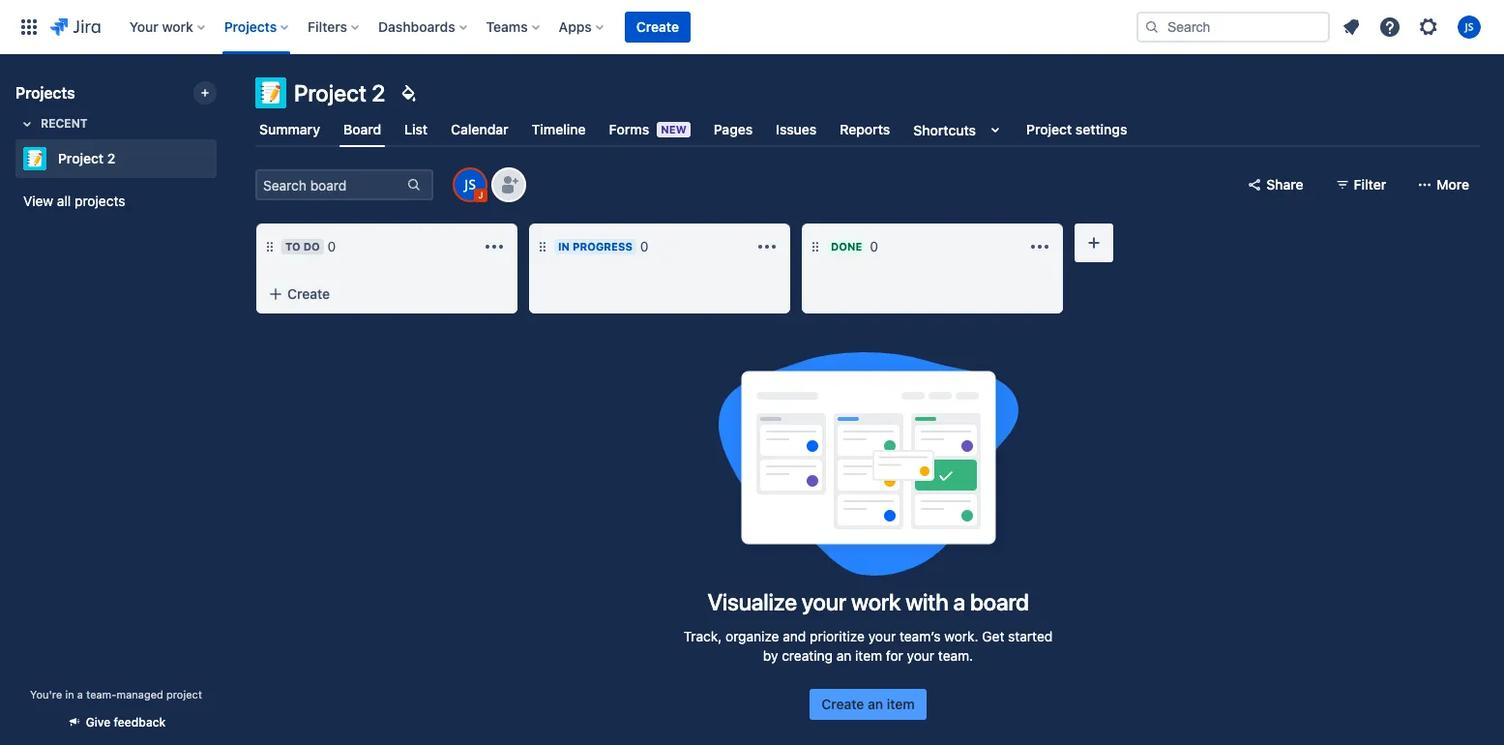 Task type: locate. For each thing, give the bounding box(es) containing it.
0 vertical spatial create
[[637, 18, 679, 34]]

apps button
[[553, 11, 612, 42]]

1 horizontal spatial item
[[887, 696, 915, 712]]

create inside primary element
[[637, 18, 679, 34]]

1 horizontal spatial a
[[954, 588, 966, 616]]

0 horizontal spatial create
[[287, 286, 330, 302]]

organize
[[726, 628, 780, 645]]

your up for
[[869, 628, 896, 645]]

1 0 from the left
[[328, 238, 336, 255]]

a
[[954, 588, 966, 616], [77, 688, 83, 701]]

appswitcher icon image
[[17, 15, 41, 38]]

create
[[637, 18, 679, 34], [287, 286, 330, 302], [822, 696, 865, 712]]

0 vertical spatial create button
[[625, 11, 691, 42]]

0 horizontal spatial column actions menu image
[[756, 235, 779, 258]]

create down to do 0
[[287, 286, 330, 302]]

1 vertical spatial project
[[1027, 121, 1073, 137]]

2 column actions menu image from the left
[[1029, 235, 1052, 258]]

tab list containing board
[[244, 112, 1493, 147]]

0 horizontal spatial an
[[837, 647, 852, 664]]

add people image
[[497, 173, 521, 196]]

0 horizontal spatial 0
[[328, 238, 336, 255]]

give
[[86, 715, 111, 730]]

2 vertical spatial create
[[822, 696, 865, 712]]

create right apps popup button
[[637, 18, 679, 34]]

create button right apps popup button
[[625, 11, 691, 42]]

0 horizontal spatial projects
[[15, 84, 75, 102]]

0 vertical spatial projects
[[224, 18, 277, 34]]

column actions menu image for 0
[[1029, 235, 1052, 258]]

work right your
[[162, 18, 193, 34]]

1 horizontal spatial your
[[869, 628, 896, 645]]

column actions menu image
[[756, 235, 779, 258], [1029, 235, 1052, 258]]

your up prioritize
[[802, 588, 847, 616]]

work up track, organize and prioritize your team's work. get started by creating an item for your team.
[[852, 588, 901, 616]]

0 right progress
[[641, 238, 649, 255]]

0 vertical spatial 2
[[372, 79, 386, 106]]

1 vertical spatial project 2
[[58, 150, 115, 166]]

1 horizontal spatial work
[[852, 588, 901, 616]]

teams
[[486, 18, 528, 34]]

calendar link
[[447, 112, 513, 147]]

2 vertical spatial your
[[907, 647, 935, 664]]

0 horizontal spatial your
[[802, 588, 847, 616]]

banner
[[0, 0, 1505, 54]]

done
[[831, 240, 863, 253]]

view
[[23, 193, 53, 209]]

done 0
[[831, 238, 879, 255]]

all
[[57, 193, 71, 209]]

2 horizontal spatial create
[[822, 696, 865, 712]]

a right in
[[77, 688, 83, 701]]

0 horizontal spatial item
[[856, 647, 883, 664]]

item inside track, organize and prioritize your team's work. get started by creating an item for your team.
[[856, 647, 883, 664]]

jira image
[[50, 15, 100, 38], [50, 15, 100, 38]]

pages link
[[710, 112, 757, 147]]

give feedback
[[86, 715, 166, 730]]

1 vertical spatial an
[[868, 696, 884, 712]]

projects
[[75, 193, 125, 209]]

projects inside popup button
[[224, 18, 277, 34]]

project 2 up board
[[294, 79, 386, 106]]

get
[[983, 628, 1005, 645]]

apps
[[559, 18, 592, 34]]

project down recent
[[58, 150, 104, 166]]

board
[[971, 588, 1029, 616]]

in
[[558, 240, 570, 253]]

1 horizontal spatial project
[[294, 79, 367, 106]]

recent
[[41, 116, 88, 131]]

2 vertical spatial project
[[58, 150, 104, 166]]

0 horizontal spatial a
[[77, 688, 83, 701]]

0
[[328, 238, 336, 255], [641, 238, 649, 255], [871, 238, 879, 255]]

create button
[[625, 11, 691, 42], [256, 277, 518, 312]]

1 vertical spatial create
[[287, 286, 330, 302]]

project 2 inside "link"
[[58, 150, 115, 166]]

item
[[856, 647, 883, 664], [887, 696, 915, 712]]

filter
[[1354, 176, 1387, 193]]

search image
[[1145, 19, 1160, 34]]

item left for
[[856, 647, 883, 664]]

projects up recent
[[15, 84, 75, 102]]

project 2
[[294, 79, 386, 106], [58, 150, 115, 166]]

column actions menu image left "done"
[[756, 235, 779, 258]]

an down prioritize
[[837, 647, 852, 664]]

an down track, organize and prioritize your team's work. get started by creating an item for your team.
[[868, 696, 884, 712]]

teams button
[[481, 11, 547, 42]]

work
[[162, 18, 193, 34], [852, 588, 901, 616]]

projects button
[[218, 11, 296, 42]]

projects
[[224, 18, 277, 34], [15, 84, 75, 102]]

in progress 0
[[558, 238, 649, 255]]

1 vertical spatial work
[[852, 588, 901, 616]]

to do 0
[[286, 238, 336, 255]]

create column image
[[1083, 231, 1106, 255]]

an inside button
[[868, 696, 884, 712]]

create down creating
[[822, 696, 865, 712]]

0 vertical spatial your
[[802, 588, 847, 616]]

1 horizontal spatial column actions menu image
[[1029, 235, 1052, 258]]

projects left filters
[[224, 18, 277, 34]]

feedback
[[114, 715, 166, 730]]

1 horizontal spatial 2
[[372, 79, 386, 106]]

1 vertical spatial create button
[[256, 277, 518, 312]]

0 vertical spatial project 2
[[294, 79, 386, 106]]

2 horizontal spatial your
[[907, 647, 935, 664]]

progress
[[573, 240, 633, 253]]

create inside button
[[822, 696, 865, 712]]

1 horizontal spatial 0
[[641, 238, 649, 255]]

creating
[[782, 647, 833, 664]]

jacob simon image
[[455, 169, 486, 200]]

column actions menu image left create column image
[[1029, 235, 1052, 258]]

2 up view all projects link
[[107, 150, 115, 166]]

1 horizontal spatial projects
[[224, 18, 277, 34]]

your down team's
[[907, 647, 935, 664]]

1 horizontal spatial create
[[637, 18, 679, 34]]

create an item button
[[810, 689, 927, 720]]

item inside button
[[887, 696, 915, 712]]

2 horizontal spatial 0
[[871, 238, 879, 255]]

0 vertical spatial item
[[856, 647, 883, 664]]

project
[[166, 688, 202, 701]]

share button
[[1236, 169, 1316, 200]]

a right with
[[954, 588, 966, 616]]

2 left set background color image
[[372, 79, 386, 106]]

0 right "done"
[[871, 238, 879, 255]]

2 inside "link"
[[107, 150, 115, 166]]

0 vertical spatial an
[[837, 647, 852, 664]]

Search field
[[1137, 11, 1331, 42]]

issues link
[[773, 112, 821, 147]]

to
[[286, 240, 301, 253]]

pages
[[714, 121, 753, 137]]

2
[[372, 79, 386, 106], [107, 150, 115, 166]]

0 horizontal spatial 2
[[107, 150, 115, 166]]

1 vertical spatial your
[[869, 628, 896, 645]]

with
[[906, 588, 949, 616]]

tab list
[[244, 112, 1493, 147]]

item down for
[[887, 696, 915, 712]]

2 0 from the left
[[641, 238, 649, 255]]

your
[[802, 588, 847, 616], [869, 628, 896, 645], [907, 647, 935, 664]]

2 horizontal spatial project
[[1027, 121, 1073, 137]]

primary element
[[12, 0, 1137, 54]]

0 vertical spatial work
[[162, 18, 193, 34]]

project left settings
[[1027, 121, 1073, 137]]

view all projects
[[23, 193, 125, 209]]

0 horizontal spatial project 2
[[58, 150, 115, 166]]

1 horizontal spatial an
[[868, 696, 884, 712]]

0 horizontal spatial create button
[[256, 277, 518, 312]]

an
[[837, 647, 852, 664], [868, 696, 884, 712]]

create button down do
[[256, 277, 518, 312]]

1 vertical spatial 2
[[107, 150, 115, 166]]

project
[[294, 79, 367, 106], [1027, 121, 1073, 137], [58, 150, 104, 166]]

you're in a team-managed project
[[30, 688, 202, 701]]

board
[[344, 121, 381, 137]]

1 horizontal spatial create button
[[625, 11, 691, 42]]

0 vertical spatial project
[[294, 79, 367, 106]]

0 horizontal spatial work
[[162, 18, 193, 34]]

project up board
[[294, 79, 367, 106]]

project 2 down recent
[[58, 150, 115, 166]]

1 vertical spatial item
[[887, 696, 915, 712]]

0 horizontal spatial project
[[58, 150, 104, 166]]

0 right do
[[328, 238, 336, 255]]

calendar
[[451, 121, 509, 137]]

1 column actions menu image from the left
[[756, 235, 779, 258]]



Task type: vqa. For each thing, say whether or not it's contained in the screenshot.
"an" inside the Create an item button
yes



Task type: describe. For each thing, give the bounding box(es) containing it.
your work button
[[124, 11, 213, 42]]

project 2 link
[[15, 139, 209, 178]]

project settings
[[1027, 121, 1128, 137]]

view all projects link
[[15, 184, 217, 219]]

do
[[304, 240, 320, 253]]

issues
[[776, 121, 817, 137]]

reports link
[[837, 112, 895, 147]]

banner containing your work
[[0, 0, 1505, 54]]

notifications image
[[1340, 15, 1364, 38]]

dashboards button
[[373, 11, 475, 42]]

0 vertical spatial a
[[954, 588, 966, 616]]

team-
[[86, 688, 117, 701]]

create an item
[[822, 696, 915, 712]]

visualize your work with a board
[[708, 588, 1029, 616]]

in
[[65, 688, 74, 701]]

filters button
[[302, 11, 367, 42]]

an inside track, organize and prioritize your team's work. get started by creating an item for your team.
[[837, 647, 852, 664]]

for
[[886, 647, 904, 664]]

dashboards
[[378, 18, 456, 34]]

0 for in progress 0
[[641, 238, 649, 255]]

filter button
[[1324, 169, 1399, 200]]

0 for to do 0
[[328, 238, 336, 255]]

your
[[129, 18, 159, 34]]

timeline link
[[528, 112, 590, 147]]

project inside "link"
[[58, 150, 104, 166]]

team's
[[900, 628, 941, 645]]

by
[[763, 647, 779, 664]]

work.
[[945, 628, 979, 645]]

work inside your work dropdown button
[[162, 18, 193, 34]]

track,
[[684, 628, 722, 645]]

help image
[[1379, 15, 1402, 38]]

started
[[1009, 628, 1053, 645]]

project settings link
[[1023, 112, 1132, 147]]

more button
[[1406, 169, 1482, 200]]

create project image
[[197, 85, 213, 101]]

prioritize
[[810, 628, 865, 645]]

share
[[1267, 176, 1304, 193]]

forms
[[609, 121, 650, 137]]

your work
[[129, 18, 193, 34]]

and
[[783, 628, 807, 645]]

shortcuts button
[[910, 112, 1011, 147]]

managed
[[117, 688, 163, 701]]

1 vertical spatial a
[[77, 688, 83, 701]]

new
[[661, 123, 687, 135]]

summary link
[[256, 112, 324, 147]]

column actions menu image for progress
[[756, 235, 779, 258]]

Search board text field
[[257, 171, 405, 198]]

settings
[[1076, 121, 1128, 137]]

list link
[[401, 112, 432, 147]]

set background color image
[[397, 81, 420, 105]]

add to starred image
[[211, 147, 234, 170]]

you're
[[30, 688, 62, 701]]

give feedback button
[[55, 707, 177, 738]]

column actions menu image
[[483, 235, 506, 258]]

your profile and settings image
[[1459, 15, 1482, 38]]

3 0 from the left
[[871, 238, 879, 255]]

1 vertical spatial projects
[[15, 84, 75, 102]]

timeline
[[532, 121, 586, 137]]

more
[[1437, 176, 1470, 193]]

shortcuts
[[914, 121, 977, 138]]

create button inside primary element
[[625, 11, 691, 42]]

1 horizontal spatial project 2
[[294, 79, 386, 106]]

list
[[405, 121, 428, 137]]

filters
[[308, 18, 348, 34]]

settings image
[[1418, 15, 1441, 38]]

team.
[[939, 647, 974, 664]]

summary
[[259, 121, 320, 137]]

reports
[[840, 121, 891, 137]]

visualize
[[708, 588, 797, 616]]

collapse recent projects image
[[15, 112, 39, 135]]

track, organize and prioritize your team's work. get started by creating an item for your team.
[[684, 628, 1053, 664]]



